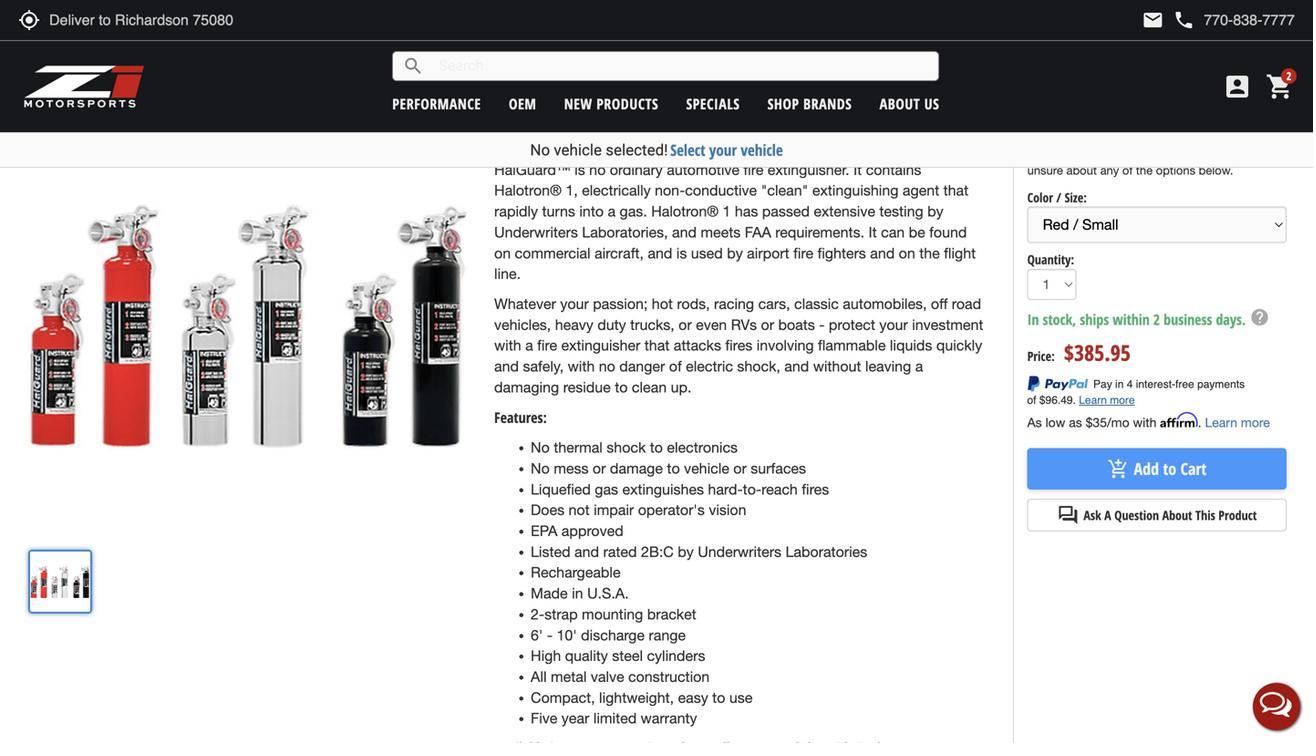 Task type: locate. For each thing, give the bounding box(es) containing it.
can
[[881, 224, 905, 241]]

no down features: on the bottom of the page
[[531, 439, 550, 456]]

rated
[[603, 543, 637, 560]]

on up "line."
[[494, 245, 511, 262]]

1 vertical spatial halguard™
[[494, 161, 571, 178]]

0 vertical spatial halguard™
[[673, 111, 750, 127]]

0 horizontal spatial -
[[547, 627, 553, 644]]

0 vertical spatial automotive
[[494, 111, 567, 127]]

within
[[1113, 310, 1150, 329]]

no thermal shock to electronics no mess or damage to vehicle or surfaces liquefied gas extinguishes hard-to-reach fires does not impair operator's vision epa approved listed and rated 2b:c by underwriters laboratories rechargeable made in u.s.a. 2-strap mounting bracket 6' - 10' discharge range high quality steel cylinders all metal valve construction compact, lightweight, easy to use five year limited warranty
[[531, 439, 868, 727]]

2b:c
[[641, 543, 674, 560]]

as
[[1069, 415, 1082, 430]]

liquids
[[890, 337, 932, 354]]

1 horizontal spatial halguard™
[[673, 111, 750, 127]]

1 vertical spatial underwriters
[[698, 543, 782, 560]]

by up found
[[928, 203, 944, 220]]

no for to
[[531, 439, 550, 456]]

1 horizontal spatial that
[[944, 182, 969, 199]]

0 vertical spatial 1
[[820, 90, 828, 107]]

to down danger
[[615, 379, 628, 396]]

the up 'any'
[[1103, 146, 1120, 161]]

1 vertical spatial no
[[531, 439, 550, 456]]

the
[[964, 90, 984, 107], [1103, 146, 1120, 161], [1136, 163, 1153, 178], [920, 245, 940, 262]]

0 horizontal spatial vehicle
[[554, 141, 602, 159]]

of up up.
[[669, 358, 682, 375]]

0 vertical spatial underwriters
[[494, 224, 578, 241]]

underwriters inside halguard™ is no ordinary automotive fire extinguisher. it contains halotron® 1, electrically non-conductive "clean" extinguishing agent that rapidly turns into a gas. halotron® 1 has passed extensive testing by underwriters laboratories, and meets faa requirements. it can be found on commercial aircraft, and is used by airport fire fighters and on the flight line.
[[494, 224, 578, 241]]

0 vertical spatial agent
[[854, 111, 891, 127]]

0 horizontal spatial your
[[560, 296, 589, 312]]

fires down rvs
[[725, 337, 753, 354]]

vehicle inside no thermal shock to electronics no mess or damage to vehicle or surfaces liquefied gas extinguishes hard-to-reach fires does not impair operator's vision epa approved listed and rated 2b:c by underwriters laboratories rechargeable made in u.s.a. 2-strap mounting bracket 6' - 10' discharge range high quality steel cylinders all metal valve construction compact, lightweight, easy to use five year limited warranty
[[684, 460, 730, 477]]

a down vehicles,
[[525, 337, 533, 354]]

1 right shop on the top of page
[[820, 90, 828, 107]]

frontier
[[1169, 93, 1203, 108]]

new
[[564, 94, 593, 114]]

automotive inside h3r performance brings aviation style halotron® 1 fire extinguishers to the automotive enthusiast with halguard™ premium clean agent fire protection.
[[494, 111, 567, 127]]

350z
[[587, 30, 613, 45]]

1 vertical spatial clean
[[632, 379, 667, 396]]

automotive up protection.
[[494, 111, 567, 127]]

halguard™ down style
[[673, 111, 750, 127]]

no up liquefied
[[531, 460, 550, 477]]

1 vertical spatial -
[[547, 627, 553, 644]]

0 horizontal spatial underwriters
[[494, 224, 578, 241]]

- down the "classic"
[[819, 316, 825, 333]]

halotron® up the rapidly
[[494, 182, 562, 199]]

that down "trucks,"
[[645, 337, 670, 354]]

1 horizontal spatial automotive
[[667, 161, 740, 178]]

and up damaging
[[494, 358, 519, 375]]

underwriters up commercial
[[494, 224, 578, 241]]

1 horizontal spatial a
[[608, 203, 616, 220]]

whatever
[[494, 296, 556, 312]]

0 horizontal spatial halguard™
[[494, 161, 571, 178]]

clean right 'premium' on the right top of page
[[815, 111, 850, 127]]

of inside whatever your passion; hot rods, racing cars, classic automobiles, off road vehicles, heavy duty trucks, or even rvs or boats - protect your investment with a fire extinguisher that attacks fires involving flammable liquids quickly and safely, with no danger of electric shock, and without leaving a damaging residue to clean up.
[[669, 358, 682, 375]]

1 vertical spatial of
[[669, 358, 682, 375]]

extensive
[[814, 203, 876, 220]]

no
[[530, 141, 550, 159], [531, 439, 550, 456], [531, 460, 550, 477]]

no down oem 'link'
[[530, 141, 550, 159]]

0 horizontal spatial of
[[669, 358, 682, 375]]

it
[[854, 161, 862, 178], [869, 224, 877, 241]]

you
[[1240, 146, 1259, 161]]

z1 motorsports logo image
[[23, 64, 145, 109]]

specials
[[686, 94, 740, 114]]

shock,
[[737, 358, 781, 375]]

automotive
[[494, 111, 567, 127], [667, 161, 740, 178]]

halotron® inside h3r performance brings aviation style halotron® 1 fire extinguishers to the automotive enthusiast with halguard™ premium clean agent fire protection.
[[748, 90, 816, 107]]

shop
[[768, 94, 799, 114]]

1 vertical spatial your
[[560, 296, 589, 312]]

on down be
[[899, 245, 915, 262]]

1 horizontal spatial agent
[[903, 182, 940, 199]]

with inside h3r performance brings aviation style halotron® 1 fire extinguishers to the automotive enthusiast with halguard™ premium clean agent fire protection.
[[642, 111, 669, 127]]

a
[[1105, 507, 1111, 524]]

and down "approved"
[[575, 543, 599, 560]]

is up 1,
[[575, 161, 585, 178]]

0 horizontal spatial clean
[[632, 379, 667, 396]]

1 vertical spatial agent
[[903, 182, 940, 199]]

to right us
[[947, 90, 960, 107]]

about left the
[[1083, 93, 1109, 108]]

agent down the extinguishers
[[854, 111, 891, 127]]

0 horizontal spatial 1
[[723, 203, 731, 220]]

1
[[820, 90, 828, 107], [723, 203, 731, 220]]

agent up testing
[[903, 182, 940, 199]]

1 vertical spatial that
[[645, 337, 670, 354]]

not
[[569, 502, 590, 519]]

1 horizontal spatial 1
[[820, 90, 828, 107]]

to inside whatever your passion; hot rods, racing cars, classic automobiles, off road vehicles, heavy duty trucks, or even rvs or boats - protect your investment with a fire extinguisher that attacks fires involving flammable liquids quickly and safely, with no danger of electric shock, and without leaving a damaging residue to clean up.
[[615, 379, 628, 396]]

fires inside no thermal shock to electronics no mess or damage to vehicle or surfaces liquefied gas extinguishes hard-to-reach fires does not impair operator's vision epa approved listed and rated 2b:c by underwriters laboratories rechargeable made in u.s.a. 2-strap mounting bracket 6' - 10' discharge range high quality steel cylinders all metal valve construction compact, lightweight, easy to use five year limited warranty
[[802, 481, 829, 498]]

6'
[[531, 627, 543, 644]]

style
[[714, 90, 744, 107]]

electronics
[[667, 439, 738, 456]]

- right 6'
[[547, 627, 553, 644]]

1 horizontal spatial of
[[1123, 163, 1133, 178]]

1 horizontal spatial fires
[[802, 481, 829, 498]]

1 horizontal spatial clean
[[815, 111, 850, 127]]

1 vertical spatial 1
[[723, 203, 731, 220]]

investment
[[912, 316, 984, 333]]

1 vertical spatial no
[[599, 358, 615, 375]]

halotron® down non-
[[651, 203, 719, 220]]

clean down danger
[[632, 379, 667, 396]]

2 on from the left
[[899, 245, 915, 262]]

your down automobiles,
[[880, 316, 908, 333]]

underwriters
[[494, 224, 578, 241], [698, 543, 782, 560]]

0 vertical spatial by
[[928, 203, 944, 220]]

as
[[1028, 415, 1042, 430]]

a
[[608, 203, 616, 220], [525, 337, 533, 354], [915, 358, 923, 375]]

fire up safely,
[[537, 337, 557, 354]]

your up "heavy"
[[560, 296, 589, 312]]

that
[[944, 182, 969, 199], [645, 337, 670, 354]]

1 horizontal spatial on
[[899, 245, 915, 262]]

underwriters down vision
[[698, 543, 782, 560]]

up.
[[671, 379, 692, 396]]

available
[[1028, 116, 1086, 138]]

1 vertical spatial by
[[727, 245, 743, 262]]

1 vertical spatial automotive
[[667, 161, 740, 178]]

the down be
[[920, 245, 940, 262]]

2 horizontal spatial about
[[1163, 507, 1193, 524]]

/ left size:
[[1057, 189, 1062, 206]]

u.s.a.
[[587, 585, 629, 602]]

commercial
[[515, 245, 591, 262]]

your right select on the right top
[[709, 140, 737, 161]]

it up the extinguishing at the top right of the page
[[854, 161, 862, 178]]

1 horizontal spatial -
[[819, 316, 825, 333]]

or
[[679, 316, 692, 333], [761, 316, 774, 333], [593, 460, 606, 477], [734, 460, 747, 477]]

2 horizontal spatial by
[[928, 203, 944, 220]]

vehicle
[[741, 140, 783, 161], [554, 141, 602, 159], [684, 460, 730, 477]]

halotron® up 'premium' on the right top of page
[[748, 90, 816, 107]]

2-
[[531, 606, 545, 623]]

oem
[[509, 94, 537, 114]]

of right 'any'
[[1123, 163, 1133, 178]]

about left us
[[880, 94, 920, 114]]

is left used
[[677, 245, 687, 262]]

product
[[1123, 146, 1165, 161]]

0 vertical spatial a
[[608, 203, 616, 220]]

0 horizontal spatial by
[[678, 543, 694, 560]]

0 horizontal spatial it
[[854, 161, 862, 178]]

0 horizontal spatial automotive
[[494, 111, 567, 127]]

1 horizontal spatial about
[[1083, 93, 1109, 108]]

clean inside whatever your passion; hot rods, racing cars, classic automobiles, off road vehicles, heavy duty trucks, or even rvs or boats - protect your investment with a fire extinguisher that attacks fires involving flammable liquids quickly and safely, with no danger of electric shock, and without leaving a damaging residue to clean up.
[[632, 379, 667, 396]]

0 horizontal spatial that
[[645, 337, 670, 354]]

with up residue
[[568, 358, 595, 375]]

electric
[[686, 358, 733, 375]]

reach
[[762, 481, 798, 498]]

0 horizontal spatial fires
[[725, 337, 753, 354]]

with down brings
[[642, 111, 669, 127]]

0 horizontal spatial agent
[[854, 111, 891, 127]]

strap
[[545, 606, 578, 623]]

1 vertical spatial halotron®
[[494, 182, 562, 199]]

the inside halguard™ is no ordinary automotive fire extinguisher. it contains halotron® 1, electrically non-conductive "clean" extinguishing agent that rapidly turns into a gas. halotron® 1 has passed extensive testing by underwriters laboratories, and meets faa requirements. it can be found on commercial aircraft, and is used by airport fire fighters and on the flight line.
[[920, 245, 940, 262]]

the right us
[[964, 90, 984, 107]]

agent
[[854, 111, 891, 127], [903, 182, 940, 199]]

2 vertical spatial halotron®
[[651, 203, 719, 220]]

fits
[[481, 28, 498, 45]]

1 vertical spatial it
[[869, 224, 877, 241]]

1 left 'has'
[[723, 203, 731, 220]]

limited
[[594, 710, 637, 727]]

1 horizontal spatial is
[[677, 245, 687, 262]]

2 horizontal spatial halotron®
[[748, 90, 816, 107]]

add
[[1134, 458, 1159, 480]]

without
[[813, 358, 861, 375]]

premium
[[754, 111, 811, 127]]

1 vertical spatial is
[[677, 245, 687, 262]]

2
[[1154, 310, 1160, 329]]

0 vertical spatial halotron®
[[748, 90, 816, 107]]

2 vertical spatial your
[[880, 316, 908, 333]]

in stock, ships within 2 business days. help
[[1028, 307, 1270, 329]]

0 vertical spatial fires
[[725, 337, 753, 354]]

no inside no vehicle selected! select your vehicle
[[530, 141, 550, 159]]

1 vertical spatial fires
[[802, 481, 829, 498]]

0 horizontal spatial is
[[575, 161, 585, 178]]

automotive down select on the right top
[[667, 161, 740, 178]]

options:
[[1090, 116, 1145, 138]]

a right 'into'
[[608, 203, 616, 220]]

0 vertical spatial that
[[944, 182, 969, 199]]

road
[[952, 296, 981, 312]]

300zx
[[544, 30, 577, 45]]

days.
[[1216, 310, 1246, 329]]

1 horizontal spatial vehicle
[[684, 460, 730, 477]]

by down meets
[[727, 245, 743, 262]]

with right /mo
[[1133, 415, 1157, 430]]

no for select
[[530, 141, 550, 159]]

that up found
[[944, 182, 969, 199]]

your
[[709, 140, 737, 161], [560, 296, 589, 312], [880, 316, 908, 333]]

1 horizontal spatial halotron®
[[651, 203, 719, 220]]

0 horizontal spatial a
[[525, 337, 533, 354]]

learn more link
[[1205, 415, 1270, 430]]

about
[[1067, 163, 1097, 178]]

construction
[[628, 669, 710, 685]]

agent inside h3r performance brings aviation style halotron® 1 fire extinguishers to the automotive enthusiast with halguard™ premium clean agent fire protection.
[[854, 111, 891, 127]]

/ left 350z
[[579, 30, 584, 45]]

into
[[579, 203, 604, 220]]

by right '2b:c' at bottom
[[678, 543, 694, 560]]

0 vertical spatial of
[[1123, 163, 1133, 178]]

vehicle down enthusiast
[[554, 141, 602, 159]]

brings
[[615, 90, 655, 107]]

ordinary
[[610, 161, 663, 178]]

shop brands link
[[768, 94, 852, 114]]

1 horizontal spatial underwriters
[[698, 543, 782, 560]]

passed
[[762, 203, 810, 220]]

0 vertical spatial your
[[709, 140, 737, 161]]

about
[[1083, 93, 1109, 108], [880, 94, 920, 114], [1163, 507, 1193, 524]]

it left the can
[[869, 224, 877, 241]]

.
[[1198, 415, 1202, 430]]

vehicle down electronics
[[684, 460, 730, 477]]

no up electrically
[[589, 161, 606, 178]]

0 vertical spatial no
[[530, 141, 550, 159]]

0 vertical spatial clean
[[815, 111, 850, 127]]

0 vertical spatial it
[[854, 161, 862, 178]]

mail link
[[1142, 9, 1164, 31]]

2 vertical spatial a
[[915, 358, 923, 375]]

2 horizontal spatial a
[[915, 358, 923, 375]]

as low as $35 /mo with affirm . learn more
[[1028, 413, 1270, 430]]

or up to-
[[734, 460, 747, 477]]

2 horizontal spatial your
[[880, 316, 908, 333]]

1 inside h3r performance brings aviation style halotron® 1 fire extinguishers to the automotive enthusiast with halguard™ premium clean agent fire protection.
[[820, 90, 828, 107]]

a down liquids
[[915, 358, 923, 375]]

use
[[729, 689, 753, 706]]

liquefied
[[531, 481, 591, 498]]

description
[[1168, 146, 1227, 161]]

compact,
[[531, 689, 595, 706]]

0 vertical spatial no
[[589, 161, 606, 178]]

1,
[[566, 182, 578, 199]]

learn
[[1205, 415, 1238, 430]]

about left this
[[1163, 507, 1193, 524]]

1 on from the left
[[494, 245, 511, 262]]

halguard™ down protection.
[[494, 161, 571, 178]]

ultimate
[[1129, 93, 1167, 108]]

shock
[[607, 439, 646, 456]]

0 vertical spatial -
[[819, 316, 825, 333]]

0 horizontal spatial on
[[494, 245, 511, 262]]

quantity:
[[1028, 251, 1075, 268]]

fires right reach
[[802, 481, 829, 498]]

no down the extinguisher
[[599, 358, 615, 375]]

five
[[531, 710, 558, 727]]

easy
[[678, 689, 708, 706]]

automotive inside halguard™ is no ordinary automotive fire extinguisher. it contains halotron® 1, electrically non-conductive "clean" extinguishing agent that rapidly turns into a gas. halotron® 1 has passed extensive testing by underwriters laboratories, and meets faa requirements. it can be found on commercial aircraft, and is used by airport fire fighters and on the flight line.
[[667, 161, 740, 178]]

halguard™ inside halguard™ is no ordinary automotive fire extinguisher. it contains halotron® 1, electrically non-conductive "clean" extinguishing agent that rapidly turns into a gas. halotron® 1 has passed extensive testing by underwriters laboratories, and meets faa requirements. it can be found on commercial aircraft, and is used by airport fire fighters and on the flight line.
[[494, 161, 571, 178]]

vehicle down 'premium' on the right top of page
[[741, 140, 783, 161]]

2 vertical spatial by
[[678, 543, 694, 560]]



Task type: describe. For each thing, give the bounding box(es) containing it.
fires inside whatever your passion; hot rods, racing cars, classic automobiles, off road vehicles, heavy duty trucks, or even rvs or boats - protect your investment with a fire extinguisher that attacks fires involving flammable liquids quickly and safely, with no danger of electric shock, and without leaving a damaging residue to clean up.
[[725, 337, 753, 354]]

requirements.
[[775, 224, 865, 241]]

cars,
[[758, 296, 790, 312]]

performance
[[392, 94, 481, 114]]

bracket
[[647, 606, 697, 623]]

and down laboratories, on the top of page
[[648, 245, 672, 262]]

2 vertical spatial no
[[531, 460, 550, 477]]

mail phone
[[1142, 9, 1195, 31]]

affirm
[[1160, 413, 1198, 428]]

nissan
[[716, 30, 751, 45]]

no inside halguard™ is no ordinary automotive fire extinguisher. it contains halotron® 1, electrically non-conductive "clean" extinguishing agent that rapidly turns into a gas. halotron® 1 has passed extensive testing by underwriters laboratories, and meets faa requirements. it can be found on commercial aircraft, and is used by airport fire fighters and on the flight line.
[[589, 161, 606, 178]]

gas
[[595, 481, 618, 498]]

below.
[[1199, 163, 1234, 178]]

performance link
[[392, 94, 481, 114]]

of inside (learn more about the ultimate frontier giveaway) available options: please review the product description if you are unsure about any of the options below.
[[1123, 163, 1133, 178]]

year
[[562, 710, 589, 727]]

be
[[909, 224, 925, 241]]

1 inside halguard™ is no ordinary automotive fire extinguisher. it contains halotron® 1, electrically non-conductive "clean" extinguishing agent that rapidly turns into a gas. halotron® 1 has passed extensive testing by underwriters laboratories, and meets faa requirements. it can be found on commercial aircraft, and is used by airport fire fighters and on the flight line.
[[723, 203, 731, 220]]

or down rods,
[[679, 316, 692, 333]]

line.
[[494, 266, 521, 282]]

whatever your passion; hot rods, racing cars, classic automobiles, off road vehicles, heavy duty trucks, or even rvs or boats - protect your investment with a fire extinguisher that attacks fires involving flammable liquids quickly and safely, with no danger of electric shock, and without leaving a damaging residue to clean up.
[[494, 296, 984, 396]]

if
[[1230, 146, 1237, 161]]

the inside h3r performance brings aviation style halotron® 1 fire extinguishers to the automotive enthusiast with halguard™ premium clean agent fire protection.
[[964, 90, 984, 107]]

about inside (learn more about the ultimate frontier giveaway) available options: please review the product description if you are unsure about any of the options below.
[[1083, 93, 1109, 108]]

0 vertical spatial is
[[575, 161, 585, 178]]

automobiles,
[[843, 296, 927, 312]]

contains
[[866, 161, 922, 178]]

- inside no thermal shock to electronics no mess or damage to vehicle or surfaces liquefied gas extinguishes hard-to-reach fires does not impair operator's vision epa approved listed and rated 2b:c by underwriters laboratories rechargeable made in u.s.a. 2-strap mounting bracket 6' - 10' discharge range high quality steel cylinders all metal valve construction compact, lightweight, easy to use five year limited warranty
[[547, 627, 553, 644]]

passion;
[[593, 296, 648, 312]]

color
[[1028, 189, 1053, 206]]

agent inside halguard™ is no ordinary automotive fire extinguisher. it contains halotron® 1, electrically non-conductive "clean" extinguishing agent that rapidly turns into a gas. halotron® 1 has passed extensive testing by underwriters laboratories, and meets faa requirements. it can be found on commercial aircraft, and is used by airport fire fighters and on the flight line.
[[903, 182, 940, 199]]

- inside whatever your passion; hot rods, racing cars, classic automobiles, off road vehicles, heavy duty trucks, or even rvs or boats - protect your investment with a fire extinguisher that attacks fires involving flammable liquids quickly and safely, with no danger of electric shock, and without leaving a damaging residue to clean up.
[[819, 316, 825, 333]]

metal
[[551, 669, 587, 685]]

shopping_cart
[[1266, 72, 1295, 101]]

(learn more about the ultimate frontier giveaway) available options: please review the product description if you are unsure about any of the options below.
[[1028, 93, 1279, 178]]

fire down requirements.
[[794, 245, 814, 262]]

1 horizontal spatial by
[[727, 245, 743, 262]]

to up extinguishes
[[667, 460, 680, 477]]

phone link
[[1173, 9, 1295, 31]]

1 horizontal spatial your
[[709, 140, 737, 161]]

fire inside whatever your passion; hot rods, racing cars, classic automobiles, off road vehicles, heavy duty trucks, or even rvs or boats - protect your investment with a fire extinguisher that attacks fires involving flammable liquids quickly and safely, with no danger of electric shock, and without leaving a damaging residue to clean up.
[[537, 337, 557, 354]]

with inside as low as $35 /mo with affirm . learn more
[[1133, 415, 1157, 430]]

stock,
[[1043, 310, 1077, 329]]

that inside halguard™ is no ordinary automotive fire extinguisher. it contains halotron® 1, electrically non-conductive "clean" extinguishing agent that rapidly turns into a gas. halotron® 1 has passed extensive testing by underwriters laboratories, and meets faa requirements. it can be found on commercial aircraft, and is used by airport fire fighters and on the flight line.
[[944, 182, 969, 199]]

fire left the extinguishers
[[832, 90, 852, 107]]

Search search field
[[424, 52, 939, 80]]

about inside question_answer ask a question about this product
[[1163, 507, 1193, 524]]

about us link
[[880, 94, 940, 114]]

non-
[[655, 182, 685, 199]]

are
[[1262, 146, 1279, 161]]

extinguishing
[[813, 182, 899, 199]]

attacks
[[674, 337, 721, 354]]

and down the can
[[870, 245, 895, 262]]

giveaway)
[[1206, 93, 1251, 108]]

in
[[572, 585, 583, 602]]

cart
[[1181, 458, 1207, 480]]

selected!
[[606, 141, 668, 159]]

extinguishers
[[856, 90, 943, 107]]

low
[[1046, 415, 1066, 430]]

and inside no thermal shock to electronics no mess or damage to vehicle or surfaces liquefied gas extinguishes hard-to-reach fires does not impair operator's vision epa approved listed and rated 2b:c by underwriters laboratories rechargeable made in u.s.a. 2-strap mounting bracket 6' - 10' discharge range high quality steel cylinders all metal valve construction compact, lightweight, easy to use five year limited warranty
[[575, 543, 599, 560]]

account_box link
[[1218, 72, 1257, 101]]

product
[[1219, 507, 1257, 524]]

halguard™ inside h3r performance brings aviation style halotron® 1 fire extinguishers to the automotive enthusiast with halguard™ premium clean agent fire protection.
[[673, 111, 750, 127]]

no inside whatever your passion; hot rods, racing cars, classic automobiles, off road vehicles, heavy duty trucks, or even rvs or boats - protect your investment with a fire extinguisher that attacks fires involving flammable liquids quickly and safely, with no danger of electric shock, and without leaving a damaging residue to clean up.
[[599, 358, 615, 375]]

maxima...
[[754, 30, 804, 45]]

heavy
[[555, 316, 594, 333]]

1 horizontal spatial it
[[869, 224, 877, 241]]

safely,
[[523, 358, 564, 375]]

fire down the extinguishers
[[895, 111, 915, 127]]

vision
[[709, 502, 747, 519]]

to left use
[[712, 689, 725, 706]]

meets
[[701, 224, 741, 241]]

aviation
[[659, 90, 710, 107]]

with down vehicles,
[[494, 337, 521, 354]]

fire down select your vehicle link
[[744, 161, 764, 178]]

or down cars,
[[761, 316, 774, 333]]

business
[[1164, 310, 1213, 329]]

models:
[[501, 28, 541, 45]]

to up damage
[[650, 439, 663, 456]]

2 horizontal spatial vehicle
[[741, 140, 783, 161]]

electrically
[[582, 182, 651, 199]]

extinguishes
[[622, 481, 704, 498]]

10'
[[557, 627, 577, 644]]

clean inside h3r performance brings aviation style halotron® 1 fire extinguishers to the automotive enthusiast with halguard™ premium clean agent fire protection.
[[815, 111, 850, 127]]

has
[[735, 203, 758, 220]]

oem link
[[509, 94, 537, 114]]

size:
[[1065, 189, 1087, 206]]

that inside whatever your passion; hot rods, racing cars, classic automobiles, off road vehicles, heavy duty trucks, or even rvs or boats - protect your investment with a fire extinguisher that attacks fires involving flammable liquids quickly and safely, with no danger of electric shock, and without leaving a damaging residue to clean up.
[[645, 337, 670, 354]]

select
[[670, 140, 706, 161]]

/ right 370z
[[652, 30, 657, 45]]

this
[[1196, 507, 1216, 524]]

mounting
[[582, 606, 643, 623]]

0 horizontal spatial about
[[880, 94, 920, 114]]

shop brands
[[768, 94, 852, 114]]

leaving
[[865, 358, 911, 375]]

quality
[[565, 648, 608, 665]]

shopping_cart link
[[1261, 72, 1295, 101]]

or up gas
[[593, 460, 606, 477]]

the down product
[[1136, 163, 1153, 178]]

duty
[[598, 316, 626, 333]]

impair
[[594, 502, 634, 519]]

flight
[[944, 245, 976, 262]]

(learn
[[1028, 93, 1055, 108]]

/ right 350z
[[616, 30, 620, 45]]

/mo
[[1107, 415, 1130, 430]]

mail
[[1142, 9, 1164, 31]]

1 vertical spatial a
[[525, 337, 533, 354]]

rods,
[[677, 296, 710, 312]]

question_answer
[[1057, 505, 1079, 526]]

a inside halguard™ is no ordinary automotive fire extinguisher. it contains halotron® 1, electrically non-conductive "clean" extinguishing agent that rapidly turns into a gas. halotron® 1 has passed extensive testing by underwriters laboratories, and meets faa requirements. it can be found on commercial aircraft, and is used by airport fire fighters and on the flight line.
[[608, 203, 616, 220]]

approved
[[562, 523, 624, 539]]

products
[[597, 94, 659, 114]]

rvs
[[731, 316, 757, 333]]

even
[[696, 316, 727, 333]]

0 horizontal spatial halotron®
[[494, 182, 562, 199]]

any
[[1100, 163, 1119, 178]]

underwriters inside no thermal shock to electronics no mess or damage to vehicle or surfaces liquefied gas extinguishes hard-to-reach fires does not impair operator's vision epa approved listed and rated 2b:c by underwriters laboratories rechargeable made in u.s.a. 2-strap mounting bracket 6' - 10' discharge range high quality steel cylinders all metal valve construction compact, lightweight, easy to use five year limited warranty
[[698, 543, 782, 560]]

testing
[[880, 203, 924, 220]]

and down involving
[[785, 358, 809, 375]]

and up used
[[672, 224, 697, 241]]

warranty
[[641, 710, 697, 727]]

rechargeable
[[531, 564, 621, 581]]

halguard™ is no ordinary automotive fire extinguisher. it contains halotron® 1, electrically non-conductive "clean" extinguishing agent that rapidly turns into a gas. halotron® 1 has passed extensive testing by underwriters laboratories, and meets faa requirements. it can be found on commercial aircraft, and is used by airport fire fighters and on the flight line.
[[494, 161, 976, 282]]

extinguisher
[[561, 337, 641, 354]]

to right add
[[1163, 458, 1177, 480]]

gas.
[[620, 203, 647, 220]]

by inside no thermal shock to electronics no mess or damage to vehicle or surfaces liquefied gas extinguishes hard-to-reach fires does not impair operator's vision epa approved listed and rated 2b:c by underwriters laboratories rechargeable made in u.s.a. 2-strap mounting bracket 6' - 10' discharge range high quality steel cylinders all metal valve construction compact, lightweight, easy to use five year limited warranty
[[678, 543, 694, 560]]

add_shopping_cart add to cart
[[1108, 458, 1207, 480]]

vehicle inside no vehicle selected! select your vehicle
[[554, 141, 602, 159]]

question_answer ask a question about this product
[[1057, 505, 1257, 526]]

protect
[[829, 316, 875, 333]]

enthusiast
[[571, 111, 638, 127]]

price:
[[1028, 347, 1055, 365]]

phone
[[1173, 9, 1195, 31]]

to inside h3r performance brings aviation style halotron® 1 fire extinguishers to the automotive enthusiast with halguard™ premium clean agent fire protection.
[[947, 90, 960, 107]]



Task type: vqa. For each thing, say whether or not it's contained in the screenshot.
hypoid
no



